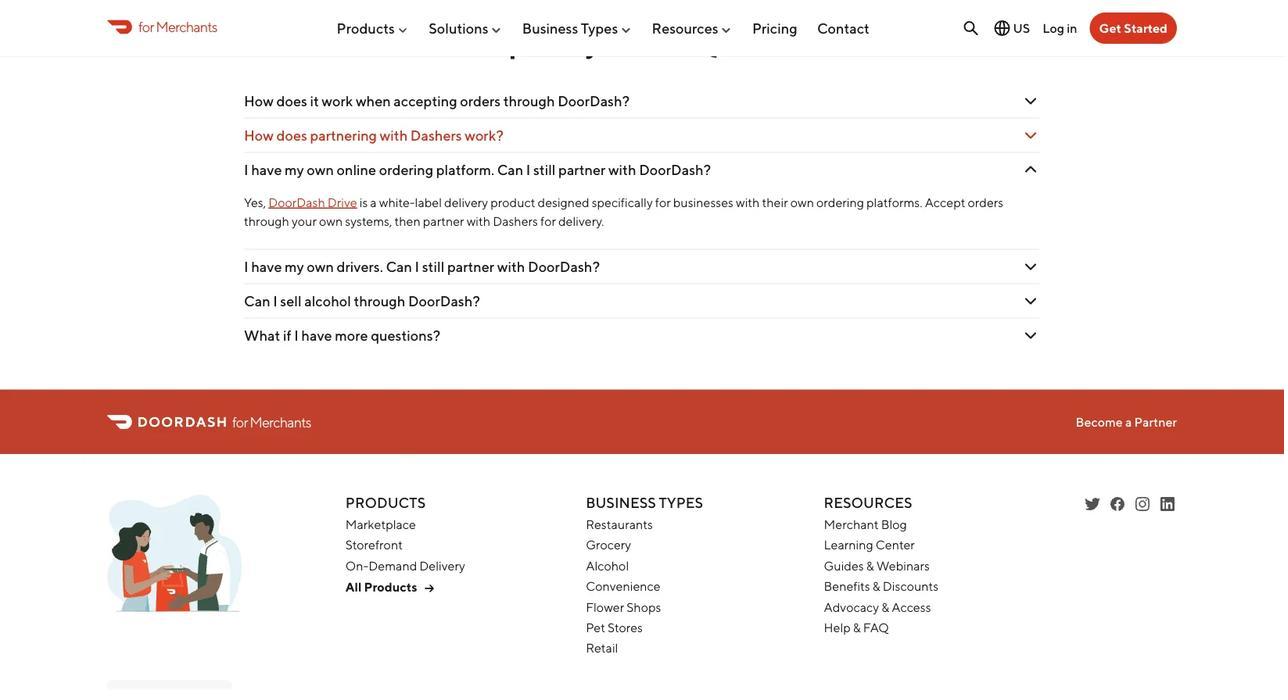 Task type: describe. For each thing, give the bounding box(es) containing it.
contact
[[818, 20, 870, 37]]

storefront link
[[346, 539, 403, 553]]

marketplace storefront on-demand delivery
[[346, 518, 465, 574]]

convenience
[[586, 580, 661, 595]]

linkedin link
[[1159, 496, 1178, 515]]

become a partner link
[[1076, 415, 1178, 430]]

all
[[346, 581, 362, 595]]

advocacy & access link
[[824, 601, 932, 615]]

stores
[[608, 621, 643, 636]]

get started
[[1100, 21, 1168, 36]]

alcohol
[[305, 293, 351, 310]]

demand
[[369, 559, 417, 574]]

doordash for merchants image
[[107, 496, 242, 622]]

learning
[[824, 539, 874, 553]]

is a white-label delivery product designed specifically for businesses with their own ordering platforms. accept orders through your own systems, then partner with dashers for delivery.
[[244, 195, 1004, 229]]

platforms.
[[867, 195, 923, 210]]

alcohol
[[586, 559, 629, 574]]

platform.
[[436, 162, 495, 179]]

on-
[[346, 559, 369, 574]]

discounts
[[883, 580, 939, 595]]

all products
[[346, 581, 417, 595]]

0 vertical spatial partner
[[559, 162, 606, 179]]

linkedin image
[[1159, 496, 1178, 515]]

in
[[1068, 21, 1078, 35]]

work?
[[465, 127, 504, 144]]

business types restaurants grocery alcohol convenience flower shops pet stores retail
[[586, 495, 704, 657]]

0 vertical spatial products
[[337, 20, 395, 37]]

on-demand delivery link
[[346, 559, 465, 574]]

it
[[310, 93, 319, 110]]

webinars
[[877, 559, 930, 574]]

2 vertical spatial products
[[364, 581, 417, 595]]

for merchants link
[[107, 16, 217, 37]]

types for business types restaurants grocery alcohol convenience flower shops pet stores retail
[[659, 495, 704, 512]]

doordash? down business types link
[[558, 93, 630, 110]]

facebook image
[[1109, 496, 1128, 515]]

accepting
[[394, 93, 457, 110]]

specifically
[[592, 195, 653, 210]]

access
[[892, 601, 932, 615]]

0 vertical spatial dashers
[[411, 127, 462, 144]]

help
[[824, 621, 851, 636]]

chevron down image for what if i have more questions?
[[1022, 327, 1041, 346]]

work
[[322, 93, 353, 110]]

us
[[1014, 21, 1031, 36]]

how for how does partnering with dashers work?
[[244, 127, 274, 144]]

delivery
[[420, 559, 465, 574]]

does for it
[[277, 93, 307, 110]]

log in
[[1043, 21, 1078, 35]]

2 vertical spatial partner
[[448, 259, 495, 276]]

log
[[1043, 21, 1065, 35]]

doordash? up businesses
[[639, 162, 712, 179]]

2 vertical spatial through
[[354, 293, 406, 310]]

when
[[356, 93, 391, 110]]

become a partner
[[1076, 415, 1178, 430]]

twitter link
[[1084, 496, 1103, 515]]

i left sell
[[273, 293, 278, 310]]

help & faq link
[[824, 621, 890, 636]]

0 vertical spatial merchants
[[156, 18, 217, 35]]

0 vertical spatial for merchants
[[139, 18, 217, 35]]

partner inside is a white-label delivery product designed specifically for businesses with their own ordering platforms. accept orders through your own systems, then partner with dashers for delivery.
[[423, 214, 465, 229]]

how does it work when accepting orders through doordash?
[[244, 93, 630, 110]]

twitter image
[[1084, 496, 1103, 515]]

online
[[337, 162, 376, 179]]

faq
[[864, 621, 890, 636]]

accept
[[925, 195, 966, 210]]

if
[[283, 328, 292, 345]]

restaurants link
[[586, 518, 653, 533]]

business for business types
[[523, 20, 578, 37]]

center
[[876, 539, 915, 553]]

asked
[[606, 26, 688, 60]]

i down then
[[415, 259, 420, 276]]

with left their
[[736, 195, 760, 210]]

my for online
[[285, 162, 304, 179]]

0 vertical spatial still
[[534, 162, 556, 179]]

get
[[1100, 21, 1122, 36]]

guides & webinars link
[[824, 559, 930, 574]]

log in link
[[1043, 21, 1078, 35]]

resources for resources merchant blog learning center guides & webinars benefits & discounts advocacy & access help & faq
[[824, 495, 913, 512]]

then
[[395, 214, 421, 229]]

chevron down image for how does partnering with dashers work?
[[1022, 127, 1041, 145]]

solutions link
[[429, 13, 503, 43]]

my for drivers.
[[285, 259, 304, 276]]

own up doordash drive link
[[307, 162, 334, 179]]

does for partnering
[[277, 127, 307, 144]]

guides
[[824, 559, 864, 574]]

merchant blog link
[[824, 518, 908, 533]]

delivery.
[[559, 214, 604, 229]]

flower
[[586, 601, 625, 615]]

i have my own drivers. can i still partner with doordash?
[[244, 259, 600, 276]]

business types link
[[523, 13, 632, 43]]

0 horizontal spatial orders
[[460, 93, 501, 110]]



Task type: locate. For each thing, give the bounding box(es) containing it.
1 vertical spatial merchants
[[250, 414, 311, 431]]

0 horizontal spatial merchants
[[156, 18, 217, 35]]

0 horizontal spatial dashers
[[411, 127, 462, 144]]

have right if
[[302, 328, 332, 345]]

learning center link
[[824, 539, 915, 553]]

& down benefits & discounts link
[[882, 601, 890, 615]]

globe line image
[[993, 19, 1012, 38]]

alcohol link
[[586, 559, 629, 574]]

their
[[763, 195, 789, 210]]

convenience link
[[586, 580, 661, 595]]

2 chevron down image from the top
[[1022, 161, 1041, 180]]

still
[[534, 162, 556, 179], [422, 259, 445, 276]]

what
[[244, 328, 280, 345]]

pricing
[[753, 20, 798, 37]]

partner
[[559, 162, 606, 179], [423, 214, 465, 229], [448, 259, 495, 276]]

0 horizontal spatial can
[[244, 293, 270, 310]]

with
[[380, 127, 408, 144], [609, 162, 637, 179], [736, 195, 760, 210], [467, 214, 491, 229], [497, 259, 525, 276]]

1 vertical spatial still
[[422, 259, 445, 276]]

0 vertical spatial types
[[581, 20, 618, 37]]

solutions
[[429, 20, 489, 37]]

instagram image
[[1134, 496, 1153, 515]]

can
[[497, 162, 524, 179], [386, 259, 412, 276], [244, 293, 270, 310]]

pricing link
[[753, 13, 798, 43]]

2 vertical spatial can
[[244, 293, 270, 310]]

can left sell
[[244, 293, 270, 310]]

frequently asked questions
[[455, 26, 830, 60]]

1 vertical spatial business
[[586, 495, 656, 512]]

1 horizontal spatial still
[[534, 162, 556, 179]]

2 horizontal spatial can
[[497, 162, 524, 179]]

3 chevron down image from the top
[[1022, 292, 1041, 311]]

partner down label
[[423, 214, 465, 229]]

1 vertical spatial for merchants
[[232, 414, 311, 431]]

ordering left platforms.
[[817, 195, 865, 210]]

1 horizontal spatial through
[[354, 293, 406, 310]]

0 horizontal spatial still
[[422, 259, 445, 276]]

i down yes,
[[244, 259, 249, 276]]

& down guides & webinars link
[[873, 580, 881, 595]]

1 vertical spatial through
[[244, 214, 289, 229]]

with down delivery
[[467, 214, 491, 229]]

orders up the work?
[[460, 93, 501, 110]]

resources merchant blog learning center guides & webinars benefits & discounts advocacy & access help & faq
[[824, 495, 939, 636]]

chevron down image for i have my own drivers. can i still partner with doordash?
[[1022, 258, 1041, 277]]

1 vertical spatial chevron down image
[[1022, 258, 1041, 277]]

shops
[[627, 601, 662, 615]]

& left faq
[[854, 621, 861, 636]]

1 vertical spatial partner
[[423, 214, 465, 229]]

0 horizontal spatial ordering
[[379, 162, 434, 179]]

grocery
[[586, 539, 632, 553]]

merchant
[[824, 518, 879, 533]]

through down yes,
[[244, 214, 289, 229]]

i
[[244, 162, 249, 179], [526, 162, 531, 179], [244, 259, 249, 276], [415, 259, 420, 276], [273, 293, 278, 310], [294, 328, 299, 345]]

have for i have my own online ordering platform. can i still partner with doordash?
[[251, 162, 282, 179]]

1 chevron down image from the top
[[1022, 92, 1041, 111]]

0 vertical spatial chevron down image
[[1022, 92, 1041, 111]]

resources link
[[652, 13, 733, 43]]

1 horizontal spatial for merchants
[[232, 414, 311, 431]]

1 vertical spatial orders
[[968, 195, 1004, 210]]

0 vertical spatial my
[[285, 162, 304, 179]]

advocacy
[[824, 601, 880, 615]]

pet stores link
[[586, 621, 643, 636]]

is
[[360, 195, 368, 210]]

does
[[277, 93, 307, 110], [277, 127, 307, 144]]

1 horizontal spatial can
[[386, 259, 412, 276]]

what if i have more questions?
[[244, 328, 441, 345]]

how left the it
[[244, 93, 274, 110]]

resources for resources
[[652, 20, 719, 37]]

your
[[292, 214, 317, 229]]

delivery
[[445, 195, 488, 210]]

merchants
[[156, 18, 217, 35], [250, 414, 311, 431]]

& down learning center link
[[867, 559, 875, 574]]

0 horizontal spatial types
[[581, 20, 618, 37]]

products down demand
[[364, 581, 417, 595]]

1 horizontal spatial resources
[[824, 495, 913, 512]]

0 vertical spatial through
[[504, 93, 555, 110]]

a
[[370, 195, 377, 210], [1126, 415, 1133, 430]]

through down the drivers.
[[354, 293, 406, 310]]

flower shops link
[[586, 601, 662, 615]]

become
[[1076, 415, 1124, 430]]

2 how from the top
[[244, 127, 274, 144]]

0 vertical spatial does
[[277, 93, 307, 110]]

1 horizontal spatial dashers
[[493, 214, 538, 229]]

instagram link
[[1134, 496, 1153, 515]]

1 horizontal spatial orders
[[968, 195, 1004, 210]]

1 vertical spatial chevron down image
[[1022, 161, 1041, 180]]

get started button
[[1090, 13, 1178, 44]]

products up when on the top
[[337, 20, 395, 37]]

0 vertical spatial have
[[251, 162, 282, 179]]

i right if
[[294, 328, 299, 345]]

questions?
[[371, 328, 441, 345]]

ordering up white-
[[379, 162, 434, 179]]

1 vertical spatial can
[[386, 259, 412, 276]]

1 horizontal spatial types
[[659, 495, 704, 512]]

can i sell alcohol through doordash?
[[244, 293, 480, 310]]

business for business types restaurants grocery alcohol convenience flower shops pet stores retail
[[586, 495, 656, 512]]

types inside business types restaurants grocery alcohol convenience flower shops pet stores retail
[[659, 495, 704, 512]]

1 chevron down image from the top
[[1022, 127, 1041, 145]]

doordash
[[269, 195, 325, 210]]

1 vertical spatial does
[[277, 127, 307, 144]]

2 vertical spatial chevron down image
[[1022, 327, 1041, 346]]

own down drive at left top
[[319, 214, 343, 229]]

1 vertical spatial have
[[251, 259, 282, 276]]

1 does from the top
[[277, 93, 307, 110]]

0 vertical spatial a
[[370, 195, 377, 210]]

1 vertical spatial a
[[1126, 415, 1133, 430]]

0 vertical spatial can
[[497, 162, 524, 179]]

does left the it
[[277, 93, 307, 110]]

2 chevron down image from the top
[[1022, 258, 1041, 277]]

2 vertical spatial chevron down image
[[1022, 292, 1041, 311]]

still down label
[[422, 259, 445, 276]]

can up product
[[497, 162, 524, 179]]

resources
[[652, 20, 719, 37], [824, 495, 913, 512]]

1 horizontal spatial a
[[1126, 415, 1133, 430]]

chevron down image for i
[[1022, 161, 1041, 180]]

drive
[[328, 195, 357, 210]]

0 vertical spatial orders
[[460, 93, 501, 110]]

have for i have my own drivers. can i still partner with doordash?
[[251, 259, 282, 276]]

marketplace link
[[346, 518, 416, 533]]

3 chevron down image from the top
[[1022, 327, 1041, 346]]

for merchants
[[139, 18, 217, 35], [232, 414, 311, 431]]

have up yes,
[[251, 162, 282, 179]]

doordash drive link
[[269, 195, 357, 210]]

1 vertical spatial resources
[[824, 495, 913, 512]]

a inside is a white-label delivery product designed specifically for businesses with their own ordering platforms. accept orders through your own systems, then partner with dashers for delivery.
[[370, 195, 377, 210]]

can right the drivers.
[[386, 259, 412, 276]]

i up yes,
[[244, 162, 249, 179]]

still up the designed
[[534, 162, 556, 179]]

systems,
[[345, 214, 392, 229]]

1 vertical spatial my
[[285, 259, 304, 276]]

businesses
[[674, 195, 734, 210]]

types for business types
[[581, 20, 618, 37]]

0 vertical spatial resources
[[652, 20, 719, 37]]

arrow right image
[[420, 580, 439, 599]]

chevron down image
[[1022, 92, 1041, 111], [1022, 161, 1041, 180], [1022, 292, 1041, 311]]

with down product
[[497, 259, 525, 276]]

benefits & discounts link
[[824, 580, 939, 595]]

1 horizontal spatial merchants
[[250, 414, 311, 431]]

partner up the designed
[[559, 162, 606, 179]]

yes, doordash drive
[[244, 195, 357, 210]]

0 horizontal spatial for merchants
[[139, 18, 217, 35]]

partner down delivery
[[448, 259, 495, 276]]

1 vertical spatial how
[[244, 127, 274, 144]]

2 horizontal spatial through
[[504, 93, 555, 110]]

have up sell
[[251, 259, 282, 276]]

storefront
[[346, 539, 403, 553]]

frequently
[[455, 26, 600, 60]]

with down when on the top
[[380, 127, 408, 144]]

1 vertical spatial types
[[659, 495, 704, 512]]

a for become
[[1126, 415, 1133, 430]]

2 my from the top
[[285, 259, 304, 276]]

own right their
[[791, 195, 815, 210]]

how up yes,
[[244, 127, 274, 144]]

ordering inside is a white-label delivery product designed specifically for businesses with their own ordering platforms. accept orders through your own systems, then partner with dashers for delivery.
[[817, 195, 865, 210]]

white-
[[379, 195, 415, 210]]

facebook link
[[1109, 496, 1128, 515]]

sell
[[280, 293, 302, 310]]

doordash? down delivery.
[[528, 259, 600, 276]]

retail link
[[586, 642, 619, 657]]

drivers.
[[337, 259, 383, 276]]

dashers down how does it work when accepting orders through doordash?
[[411, 127, 462, 144]]

doordash? down i have my own drivers. can i still partner with doordash?
[[408, 293, 480, 310]]

1 vertical spatial ordering
[[817, 195, 865, 210]]

a for is
[[370, 195, 377, 210]]

chevron down image for doordash?
[[1022, 92, 1041, 111]]

how for how does it work when accepting orders through doordash?
[[244, 93, 274, 110]]

0 vertical spatial how
[[244, 93, 274, 110]]

orders inside is a white-label delivery product designed specifically for businesses with their own ordering platforms. accept orders through your own systems, then partner with dashers for delivery.
[[968, 195, 1004, 210]]

1 horizontal spatial ordering
[[817, 195, 865, 210]]

how does partnering with dashers work?
[[244, 127, 504, 144]]

orders right accept
[[968, 195, 1004, 210]]

products link
[[337, 13, 409, 43]]

products
[[337, 20, 395, 37], [346, 495, 426, 512], [364, 581, 417, 595]]

ordering
[[379, 162, 434, 179], [817, 195, 865, 210]]

0 horizontal spatial through
[[244, 214, 289, 229]]

0 vertical spatial chevron down image
[[1022, 127, 1041, 145]]

a left partner
[[1126, 415, 1133, 430]]

doordash?
[[558, 93, 630, 110], [639, 162, 712, 179], [528, 259, 600, 276], [408, 293, 480, 310]]

label
[[415, 195, 442, 210]]

dashers down product
[[493, 214, 538, 229]]

own
[[307, 162, 334, 179], [791, 195, 815, 210], [319, 214, 343, 229], [307, 259, 334, 276]]

resources inside resources merchant blog learning center guides & webinars benefits & discounts advocacy & access help & faq
[[824, 495, 913, 512]]

questions
[[694, 26, 830, 60]]

i have my own online ordering platform. can i still partner with doordash?
[[244, 162, 712, 179]]

0 horizontal spatial a
[[370, 195, 377, 210]]

1 horizontal spatial business
[[586, 495, 656, 512]]

with up specifically at the top of the page
[[609, 162, 637, 179]]

products up marketplace 'link'
[[346, 495, 426, 512]]

business inside business types restaurants grocery alcohol convenience flower shops pet stores retail
[[586, 495, 656, 512]]

0 vertical spatial ordering
[[379, 162, 434, 179]]

for
[[139, 18, 154, 35], [656, 195, 671, 210], [541, 214, 556, 229], [232, 414, 248, 431]]

chevron down image
[[1022, 127, 1041, 145], [1022, 258, 1041, 277], [1022, 327, 1041, 346]]

partnering
[[310, 127, 377, 144]]

my up doordash
[[285, 162, 304, 179]]

through inside is a white-label delivery product designed specifically for businesses with their own ordering platforms. accept orders through your own systems, then partner with dashers for delivery.
[[244, 214, 289, 229]]

yes,
[[244, 195, 266, 210]]

a right is
[[370, 195, 377, 210]]

my up sell
[[285, 259, 304, 276]]

0 horizontal spatial business
[[523, 20, 578, 37]]

i up product
[[526, 162, 531, 179]]

dashers inside is a white-label delivery product designed specifically for businesses with their own ordering platforms. accept orders through your own systems, then partner with dashers for delivery.
[[493, 214, 538, 229]]

through up the work?
[[504, 93, 555, 110]]

2 vertical spatial have
[[302, 328, 332, 345]]

pet
[[586, 621, 606, 636]]

0 vertical spatial business
[[523, 20, 578, 37]]

2 does from the top
[[277, 127, 307, 144]]

designed
[[538, 195, 590, 210]]

own up alcohol
[[307, 259, 334, 276]]

0 horizontal spatial resources
[[652, 20, 719, 37]]

partner
[[1135, 415, 1178, 430]]

benefits
[[824, 580, 871, 595]]

1 vertical spatial products
[[346, 495, 426, 512]]

blog
[[882, 518, 908, 533]]

does left partnering
[[277, 127, 307, 144]]

1 vertical spatial dashers
[[493, 214, 538, 229]]

1 my from the top
[[285, 162, 304, 179]]

1 how from the top
[[244, 93, 274, 110]]

restaurants
[[586, 518, 653, 533]]



Task type: vqa. For each thing, say whether or not it's contained in the screenshot.
the left about
no



